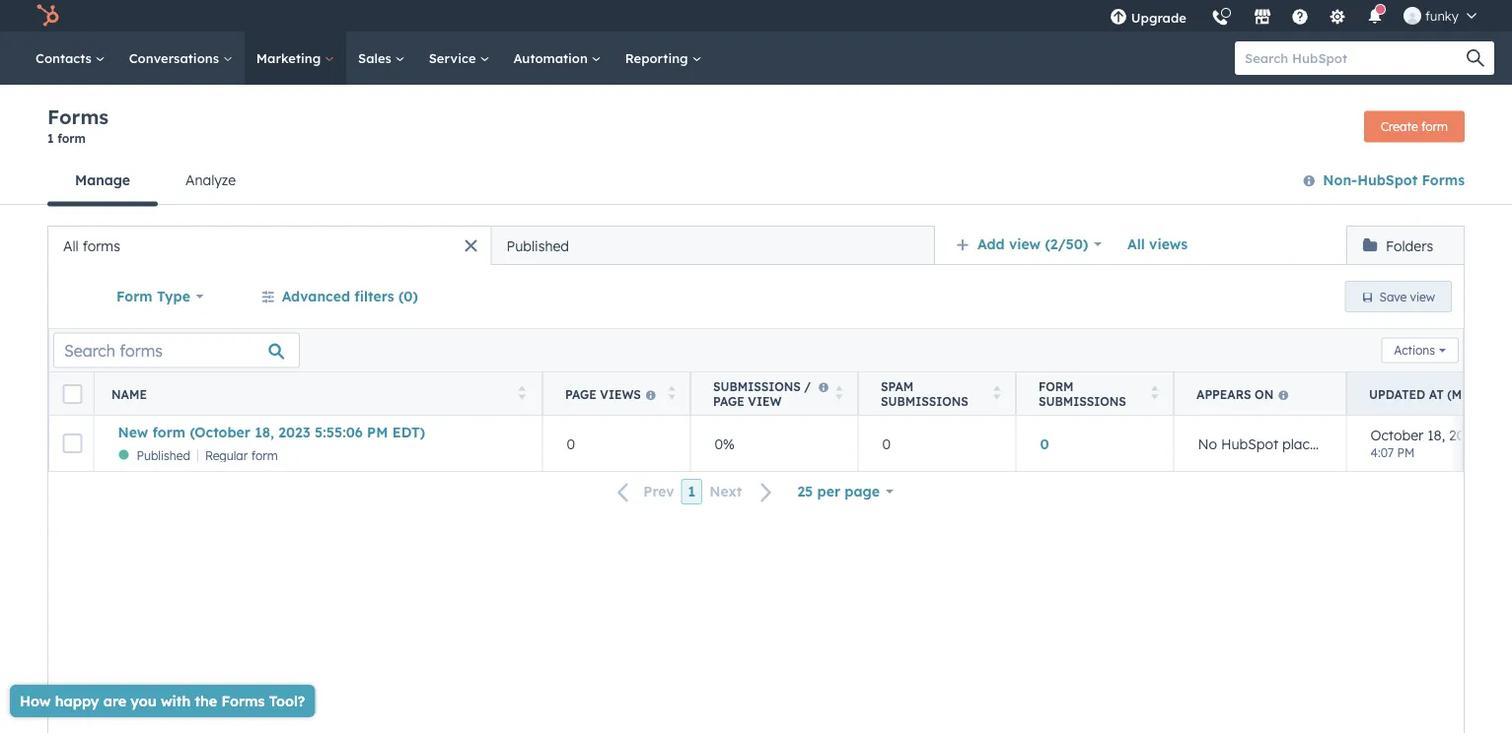 Task type: describe. For each thing, give the bounding box(es) containing it.
2 press to sort. element from the left
[[668, 386, 675, 403]]

advanced filters (0) button
[[248, 277, 431, 317]]

view for add
[[1009, 236, 1041, 253]]

5:55:06
[[315, 424, 363, 441]]

2 0 from the left
[[882, 435, 891, 453]]

automation
[[513, 50, 592, 66]]

non‑hubspot forms button
[[1302, 168, 1465, 193]]

18, inside october 18, 2023 4:07 pm
[[1427, 426, 1445, 444]]

(2/50)
[[1045, 236, 1088, 253]]

help button
[[1283, 0, 1317, 32]]

prev
[[643, 483, 674, 501]]

save
[[1380, 290, 1407, 304]]

advanced filters (0)
[[282, 288, 418, 305]]

filters
[[354, 288, 394, 305]]

type
[[157, 288, 190, 305]]

0 horizontal spatial 18,
[[255, 424, 274, 441]]

5 press to sort. element from the left
[[1151, 386, 1159, 403]]

1 inside button
[[688, 483, 696, 501]]

submissions inside submissions / page view
[[713, 380, 801, 395]]

regular
[[205, 448, 248, 463]]

(0)
[[398, 288, 418, 305]]

0 horizontal spatial 2023
[[278, 424, 310, 441]]

menu containing funky
[[1098, 0, 1488, 39]]

form for create form
[[1421, 119, 1448, 134]]

submissions / page view
[[713, 380, 811, 409]]

page
[[565, 387, 597, 402]]

appears on
[[1196, 387, 1274, 402]]

1 inside forms 1 form
[[47, 131, 54, 145]]

search button
[[1457, 41, 1494, 75]]

updated at (mdt)
[[1369, 387, 1482, 402]]

1 press to sort. element from the left
[[518, 386, 526, 403]]

hubspot link
[[24, 4, 74, 28]]

navigation containing manage
[[47, 157, 263, 207]]

automation link
[[501, 32, 613, 85]]

upgrade image
[[1109, 9, 1127, 27]]

spam
[[881, 380, 914, 395]]

on
[[1255, 387, 1274, 402]]

all forms
[[63, 237, 120, 254]]

edt)
[[392, 424, 425, 441]]

contacts
[[36, 50, 95, 66]]

funky
[[1425, 7, 1459, 24]]

add view (2/50) button
[[943, 225, 1115, 264]]

name
[[111, 387, 147, 402]]

3 press to sort. image from the left
[[993, 386, 1001, 400]]

marketplaces button
[[1242, 0, 1283, 32]]

page views element
[[543, 416, 690, 471]]

3 0 from the left
[[1040, 435, 1049, 453]]

forms inside non‑hubspot forms 'button'
[[1422, 171, 1465, 188]]

actions
[[1394, 343, 1435, 358]]

save view button
[[1345, 281, 1452, 313]]

next button
[[702, 480, 785, 505]]

funky button
[[1392, 0, 1488, 32]]

upgrade
[[1131, 9, 1187, 26]]

form for form type
[[116, 288, 153, 305]]

views
[[1149, 236, 1188, 253]]

form type
[[116, 288, 190, 305]]

1 vertical spatial published
[[137, 448, 190, 463]]

forms banner
[[47, 105, 1465, 157]]

appears on column header
[[1174, 373, 1347, 416]]

published button
[[491, 226, 935, 265]]

forms
[[83, 237, 120, 254]]

4 press to sort. image from the left
[[1151, 386, 1159, 400]]

service
[[429, 50, 480, 66]]

0 inside 'page views' element
[[567, 435, 575, 453]]

/
[[804, 380, 811, 395]]

form for form submissions
[[1039, 380, 1074, 395]]

prev button
[[606, 480, 681, 505]]

analyze button
[[158, 157, 263, 204]]

sales
[[358, 50, 395, 66]]

calling icon button
[[1203, 2, 1237, 31]]

(october
[[190, 424, 250, 441]]

0 horizontal spatial pm
[[367, 424, 388, 441]]

calling icon image
[[1211, 10, 1229, 28]]

hubspot
[[1221, 435, 1279, 453]]

reporting link
[[613, 32, 714, 85]]

help image
[[1291, 9, 1309, 27]]

save view
[[1380, 290, 1435, 304]]

no hubspot places
[[1198, 435, 1324, 453]]

add
[[978, 236, 1005, 253]]

marketplaces image
[[1254, 9, 1271, 27]]

all views link
[[1115, 225, 1201, 264]]

new form (october 18, 2023 5:55:06 pm edt)
[[118, 424, 425, 441]]

form submissions
[[1039, 380, 1126, 409]]

page for 25 per page
[[845, 483, 880, 501]]

25 per page
[[797, 483, 880, 501]]

reporting
[[625, 50, 692, 66]]

form inside forms 1 form
[[57, 131, 86, 145]]

sales link
[[346, 32, 417, 85]]

advanced
[[282, 288, 350, 305]]

conversations link
[[117, 32, 244, 85]]



Task type: vqa. For each thing, say whether or not it's contained in the screenshot.
fifth 'Press to sort.' Element from left
yes



Task type: locate. For each thing, give the bounding box(es) containing it.
submissions left /
[[713, 380, 801, 395]]

1 horizontal spatial 1
[[688, 483, 696, 501]]

0 vertical spatial form
[[116, 288, 153, 305]]

1 vertical spatial view
[[1410, 290, 1435, 304]]

regular form
[[205, 448, 278, 463]]

menu
[[1098, 0, 1488, 39]]

analyze
[[186, 172, 236, 189]]

all for all forms
[[63, 237, 79, 254]]

page up "0%"
[[713, 395, 745, 409]]

non‑hubspot
[[1323, 171, 1418, 188]]

press to sort. element left page
[[518, 386, 526, 403]]

2 press to sort. image from the left
[[668, 386, 675, 400]]

1 0 from the left
[[567, 435, 575, 453]]

all inside all views link
[[1127, 236, 1145, 253]]

no
[[1198, 435, 1217, 453]]

spam submissions
[[881, 380, 968, 409]]

view right the save
[[1410, 290, 1435, 304]]

form inside popup button
[[116, 288, 153, 305]]

notifications button
[[1358, 0, 1392, 32]]

18, right october
[[1427, 426, 1445, 444]]

create form
[[1381, 119, 1448, 134]]

form
[[116, 288, 153, 305], [1039, 380, 1074, 395]]

4:07
[[1371, 445, 1394, 460]]

0 horizontal spatial form
[[116, 288, 153, 305]]

0 down page
[[567, 435, 575, 453]]

3 press to sort. element from the left
[[835, 386, 843, 403]]

view inside button
[[1410, 290, 1435, 304]]

view for save
[[1410, 290, 1435, 304]]

forms down contacts 'link'
[[47, 105, 109, 129]]

1 horizontal spatial published
[[507, 237, 569, 254]]

october
[[1371, 426, 1424, 444]]

pm inside october 18, 2023 4:07 pm
[[1397, 445, 1415, 460]]

4 press to sort. element from the left
[[993, 386, 1001, 403]]

submissions
[[881, 395, 968, 409]]

form up 0 link
[[1039, 380, 1074, 395]]

2023 left 5:55:06
[[278, 424, 310, 441]]

all for all views
[[1127, 236, 1145, 253]]

0 horizontal spatial page
[[713, 395, 745, 409]]

press to sort. image
[[835, 386, 843, 400]]

create form button
[[1364, 111, 1465, 143]]

new form (october 18, 2023 5:55:06 pm edt) link
[[118, 424, 518, 441]]

form left type
[[116, 288, 153, 305]]

places
[[1282, 435, 1324, 453]]

0%
[[715, 435, 735, 453]]

1 up manage button
[[47, 131, 54, 145]]

updated
[[1369, 387, 1425, 402]]

pm down october
[[1397, 445, 1415, 460]]

press to sort. image left page
[[518, 386, 526, 400]]

1 right prev
[[688, 483, 696, 501]]

0 horizontal spatial submissions
[[713, 380, 801, 395]]

form type button
[[104, 277, 217, 317]]

published inside button
[[507, 237, 569, 254]]

0 horizontal spatial all
[[63, 237, 79, 254]]

press to sort. element right spam submissions
[[993, 386, 1001, 403]]

per
[[817, 483, 840, 501]]

1 horizontal spatial view
[[1009, 236, 1041, 253]]

marketing
[[256, 50, 325, 66]]

all
[[1127, 236, 1145, 253], [63, 237, 79, 254]]

form right "create" at top right
[[1421, 119, 1448, 134]]

0 horizontal spatial forms
[[47, 105, 109, 129]]

forms
[[47, 105, 109, 129], [1422, 171, 1465, 188]]

0 vertical spatial forms
[[47, 105, 109, 129]]

funky town image
[[1404, 7, 1421, 25]]

press to sort. element right /
[[835, 386, 843, 403]]

all left views
[[1127, 236, 1145, 253]]

form inside button
[[1421, 119, 1448, 134]]

non‑hubspot forms
[[1323, 171, 1465, 188]]

press to sort. image right views
[[668, 386, 675, 400]]

1 horizontal spatial 0
[[882, 435, 891, 453]]

forms down create form
[[1422, 171, 1465, 188]]

pm left edt)
[[367, 424, 388, 441]]

view right add
[[1009, 236, 1041, 253]]

conversations
[[129, 50, 223, 66]]

(mdt)
[[1447, 387, 1482, 402]]

press to sort. element left appears
[[1151, 386, 1159, 403]]

form
[[1421, 119, 1448, 134], [57, 131, 86, 145], [153, 424, 186, 441], [251, 448, 278, 463]]

1 vertical spatial pm
[[1397, 445, 1415, 460]]

form down new form (october 18, 2023 5:55:06 pm edt)
[[251, 448, 278, 463]]

page right the per at bottom
[[845, 483, 880, 501]]

add view (2/50)
[[978, 236, 1088, 253]]

hubspot image
[[36, 4, 59, 28]]

0 link
[[1040, 435, 1049, 453]]

0 vertical spatial pm
[[367, 424, 388, 441]]

Search forms search field
[[53, 333, 300, 368]]

0 vertical spatial view
[[1009, 236, 1041, 253]]

0 vertical spatial published
[[507, 237, 569, 254]]

form right new
[[153, 424, 186, 441]]

service link
[[417, 32, 501, 85]]

marketing link
[[244, 32, 346, 85]]

1 horizontal spatial pm
[[1397, 445, 1415, 460]]

0 horizontal spatial view
[[748, 395, 782, 409]]

1 press to sort. image from the left
[[518, 386, 526, 400]]

published
[[507, 237, 569, 254], [137, 448, 190, 463]]

1 horizontal spatial 18,
[[1427, 426, 1445, 444]]

submissions up 0 link
[[1039, 395, 1126, 409]]

view inside submissions / page view
[[748, 395, 782, 409]]

notifications image
[[1366, 9, 1384, 27]]

all left forms
[[63, 237, 79, 254]]

form inside 'form submissions'
[[1039, 380, 1074, 395]]

18,
[[255, 424, 274, 441], [1427, 426, 1445, 444]]

forms 1 form
[[47, 105, 109, 145]]

0
[[567, 435, 575, 453], [882, 435, 891, 453], [1040, 435, 1049, 453]]

2 horizontal spatial 0
[[1040, 435, 1049, 453]]

0 horizontal spatial 0
[[567, 435, 575, 453]]

forms inside the forms banner
[[47, 105, 109, 129]]

1 vertical spatial 1
[[688, 483, 696, 501]]

0 horizontal spatial published
[[137, 448, 190, 463]]

views
[[600, 387, 641, 402]]

press to sort. element
[[518, 386, 526, 403], [668, 386, 675, 403], [835, 386, 843, 403], [993, 386, 1001, 403], [1151, 386, 1159, 403]]

1 vertical spatial form
[[1039, 380, 1074, 395]]

view left /
[[748, 395, 782, 409]]

1 button
[[681, 479, 702, 505]]

page inside popup button
[[845, 483, 880, 501]]

2023 inside october 18, 2023 4:07 pm
[[1449, 426, 1480, 444]]

1 horizontal spatial forms
[[1422, 171, 1465, 188]]

press to sort. image left appears
[[1151, 386, 1159, 400]]

1 horizontal spatial form
[[1039, 380, 1074, 395]]

create
[[1381, 119, 1418, 134]]

view inside popup button
[[1009, 236, 1041, 253]]

0 horizontal spatial 1
[[47, 131, 54, 145]]

actions button
[[1381, 338, 1459, 363]]

1 horizontal spatial submissions
[[1039, 395, 1126, 409]]

page inside submissions / page view
[[713, 395, 745, 409]]

page
[[713, 395, 745, 409], [845, 483, 880, 501]]

2023 down (mdt)
[[1449, 426, 1480, 444]]

0 down 'submissions'
[[882, 435, 891, 453]]

navigation
[[47, 157, 263, 207]]

1 vertical spatial forms
[[1422, 171, 1465, 188]]

Search HubSpot search field
[[1235, 41, 1477, 75]]

18, up regular form
[[255, 424, 274, 441]]

press to sort. image
[[518, 386, 526, 400], [668, 386, 675, 400], [993, 386, 1001, 400], [1151, 386, 1159, 400]]

1 horizontal spatial all
[[1127, 236, 1145, 253]]

25 per page button
[[785, 472, 906, 512]]

search image
[[1467, 49, 1485, 67]]

manage
[[75, 172, 130, 189]]

2 horizontal spatial view
[[1410, 290, 1435, 304]]

form for new form (october 18, 2023 5:55:06 pm edt)
[[153, 424, 186, 441]]

0 vertical spatial 1
[[47, 131, 54, 145]]

25
[[797, 483, 813, 501]]

press to sort. image right spam submissions
[[993, 386, 1001, 400]]

new
[[118, 424, 148, 441]]

appears
[[1196, 387, 1251, 402]]

page views
[[565, 387, 641, 402]]

0 down 'form submissions'
[[1040, 435, 1049, 453]]

pm
[[367, 424, 388, 441], [1397, 445, 1415, 460]]

press to sort. element right views
[[668, 386, 675, 403]]

1 vertical spatial page
[[845, 483, 880, 501]]

0 vertical spatial page
[[713, 395, 745, 409]]

1 horizontal spatial page
[[845, 483, 880, 501]]

folders
[[1386, 237, 1433, 254]]

1 horizontal spatial 2023
[[1449, 426, 1480, 444]]

contacts link
[[24, 32, 117, 85]]

form for regular form
[[251, 448, 278, 463]]

settings link
[[1317, 0, 1358, 32]]

2 vertical spatial view
[[748, 395, 782, 409]]

submissions
[[713, 380, 801, 395], [1039, 395, 1126, 409]]

page for submissions / page view
[[713, 395, 745, 409]]

manage button
[[47, 157, 158, 207]]

all forms button
[[47, 226, 491, 265]]

next
[[709, 483, 742, 501]]

settings image
[[1329, 9, 1346, 27]]

october 18, 2023 4:07 pm
[[1371, 426, 1480, 460]]

view
[[1009, 236, 1041, 253], [1410, 290, 1435, 304], [748, 395, 782, 409]]

form up manage
[[57, 131, 86, 145]]

all views
[[1127, 236, 1188, 253]]

pagination navigation
[[606, 479, 785, 505]]

all inside the 'all forms' button
[[63, 237, 79, 254]]

at
[[1429, 387, 1444, 402]]



